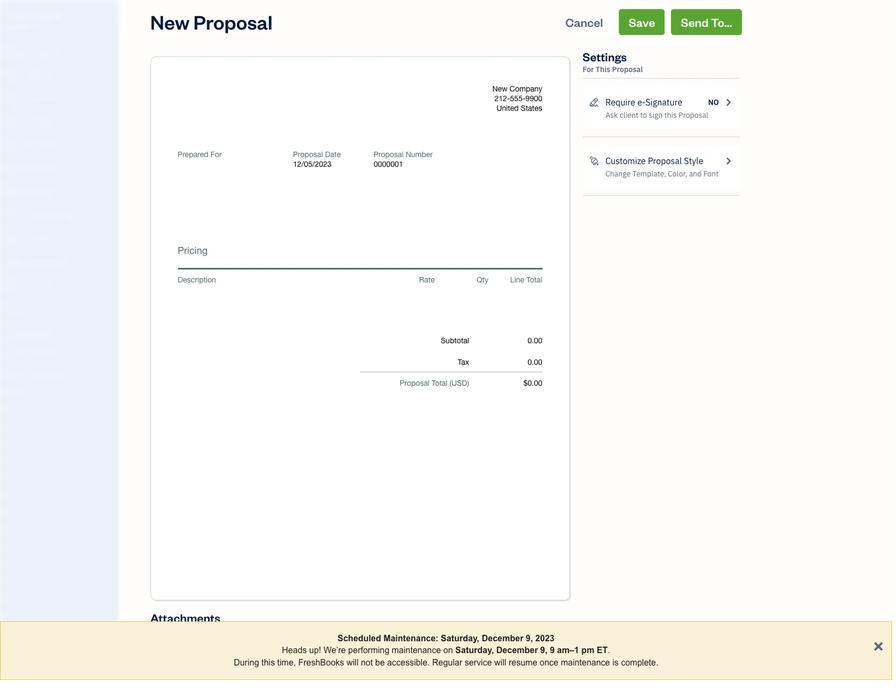 Task type: vqa. For each thing, say whether or not it's contained in the screenshot.
up!
yes



Task type: describe. For each thing, give the bounding box(es) containing it.
send
[[682, 15, 709, 30]]

1 horizontal spatial 9,
[[541, 646, 548, 655]]

1 will from the left
[[347, 658, 359, 667]]

expense image
[[7, 164, 20, 174]]

scheduled maintenance: saturday, december 9, 2023 heads up! we're performing maintenance on saturday, december 9, 9 am–1 pm et . during this time, freshbooks will not be accessible. regular service will resume once maintenance is complete.
[[234, 634, 659, 667]]

send to... button
[[672, 9, 742, 35]]

number
[[406, 150, 433, 159]]

total for line
[[527, 275, 543, 284]]

accessible.
[[388, 658, 430, 667]]

company for new company 212-555-9900 united states
[[510, 85, 543, 93]]

Client text field
[[179, 165, 281, 183]]

total for proposal
[[432, 379, 448, 387]]

×
[[874, 635, 884, 655]]

proposal number
[[374, 150, 433, 159]]

once
[[540, 658, 559, 667]]

not
[[361, 658, 373, 667]]

subtotal
[[441, 336, 470, 345]]

2 0.00 from the top
[[528, 358, 543, 366]]

$0.00
[[524, 379, 543, 387]]

qty
[[477, 275, 489, 284]]

cancel
[[566, 15, 604, 30]]

et
[[597, 646, 608, 655]]

money image
[[7, 233, 20, 244]]

signature
[[646, 97, 683, 108]]

apps link
[[3, 305, 115, 323]]

)
[[468, 379, 470, 387]]

0 vertical spatial december
[[482, 634, 524, 643]]

for for settings
[[583, 65, 594, 74]]

× dialog
[[0, 622, 893, 680]]

proposal inside 'settings for this proposal'
[[613, 65, 644, 74]]

date
[[325, 150, 341, 159]]

new company owner
[[9, 10, 61, 30]]

save
[[629, 15, 656, 30]]

color,
[[669, 169, 688, 179]]

am–1
[[558, 646, 580, 655]]

pm
[[582, 646, 595, 655]]

items and services link
[[3, 344, 115, 363]]

scheduled
[[338, 634, 381, 643]]

united
[[497, 104, 519, 112]]

9900
[[526, 94, 543, 103]]

team members
[[8, 329, 55, 338]]

performing
[[349, 646, 390, 655]]

project image
[[7, 187, 20, 198]]

ask client to sign this proposal
[[606, 110, 709, 120]]

add an attachment image
[[172, 678, 184, 680]]

0 vertical spatial saturday,
[[441, 634, 480, 643]]

.
[[608, 646, 611, 655]]

× button
[[874, 635, 884, 655]]

usd
[[452, 379, 468, 387]]

payment image
[[7, 140, 20, 151]]

services
[[39, 349, 65, 358]]

is
[[613, 658, 619, 667]]

customize
[[606, 156, 646, 166]]

description
[[178, 275, 216, 284]]

proposal date
[[293, 150, 341, 159]]

settings for this proposal
[[583, 49, 644, 74]]

client
[[620, 110, 639, 120]]

and inside main element
[[26, 349, 37, 358]]

cancel button
[[556, 9, 613, 35]]

during
[[234, 658, 259, 667]]

Estimate date in MM/DD/YYYY format text field
[[293, 160, 358, 168]]

new for new company owner
[[9, 10, 24, 20]]

pricing
[[178, 245, 208, 256]]

template,
[[633, 169, 667, 179]]

team members link
[[3, 325, 115, 343]]

require
[[606, 97, 636, 108]]

customize proposal style
[[606, 156, 704, 166]]

style
[[685, 156, 704, 166]]

1 0.00 from the top
[[528, 336, 543, 345]]

time,
[[277, 658, 296, 667]]

states
[[521, 104, 543, 112]]

items and services
[[8, 349, 65, 358]]

members
[[26, 329, 55, 338]]

send to...
[[682, 15, 733, 30]]

1 horizontal spatial maintenance
[[561, 658, 611, 667]]



Task type: locate. For each thing, give the bounding box(es) containing it.
apps
[[8, 309, 24, 318]]

company up the 9900
[[510, 85, 543, 93]]

total
[[527, 275, 543, 284], [432, 379, 448, 387]]

1 horizontal spatial total
[[527, 275, 543, 284]]

1 vertical spatial total
[[432, 379, 448, 387]]

for for prepared
[[211, 150, 222, 159]]

total left (
[[432, 379, 448, 387]]

regular
[[433, 658, 463, 667]]

settings down the 'bank' on the bottom of page
[[8, 389, 33, 398]]

1 vertical spatial chevronright image
[[724, 154, 734, 167]]

9, left 2023
[[526, 634, 533, 643]]

on
[[444, 646, 453, 655]]

attachments
[[150, 611, 221, 626]]

complete.
[[622, 658, 659, 667]]

items
[[8, 349, 25, 358]]

0 horizontal spatial settings
[[8, 389, 33, 398]]

1 vertical spatial this
[[262, 658, 275, 667]]

2023
[[536, 634, 555, 643]]

1 horizontal spatial will
[[495, 658, 507, 667]]

0.00
[[528, 336, 543, 345], [528, 358, 543, 366]]

9, left 9 at the right bottom
[[541, 646, 548, 655]]

0 vertical spatial settings
[[583, 49, 627, 64]]

change template, color, and font
[[606, 169, 719, 179]]

this inside scheduled maintenance: saturday, december 9, 2023 heads up! we're performing maintenance on saturday, december 9, 9 am–1 pm et . during this time, freshbooks will not be accessible. regular service will resume once maintenance is complete.
[[262, 658, 275, 667]]

1 vertical spatial for
[[211, 150, 222, 159]]

for inside 'settings for this proposal'
[[583, 65, 594, 74]]

connections
[[25, 369, 63, 378]]

0 vertical spatial total
[[527, 275, 543, 284]]

to
[[641, 110, 648, 120]]

ask
[[606, 110, 618, 120]]

new inside 'new company owner'
[[9, 10, 24, 20]]

1 vertical spatial settings
[[8, 389, 33, 398]]

timer image
[[7, 210, 20, 221]]

and down style at top right
[[690, 169, 702, 179]]

up!
[[309, 646, 321, 655]]

9,
[[526, 634, 533, 643], [541, 646, 548, 655]]

be
[[376, 658, 385, 667]]

1 vertical spatial maintenance
[[561, 658, 611, 667]]

settings
[[583, 49, 627, 64], [8, 389, 33, 398]]

pencilsquiggly image
[[590, 96, 600, 109]]

saturday, up service
[[456, 646, 494, 655]]

0 vertical spatial this
[[665, 110, 677, 120]]

and
[[690, 169, 702, 179], [26, 349, 37, 358]]

new proposal
[[150, 9, 273, 34]]

2 chevronright image from the top
[[724, 154, 734, 167]]

1 vertical spatial 9,
[[541, 646, 548, 655]]

settings for settings for this proposal
[[583, 49, 627, 64]]

0 vertical spatial 9,
[[526, 634, 533, 643]]

december
[[482, 634, 524, 643], [497, 646, 538, 655]]

require e-signature
[[606, 97, 683, 108]]

will
[[347, 658, 359, 667], [495, 658, 507, 667]]

estimate image
[[7, 94, 20, 105]]

1 vertical spatial company
[[510, 85, 543, 93]]

for
[[583, 65, 594, 74], [211, 150, 222, 159]]

0 horizontal spatial company
[[26, 10, 61, 20]]

maintenance down maintenance: on the bottom of page
[[392, 646, 441, 655]]

will left not
[[347, 658, 359, 667]]

freshbooks image
[[51, 663, 68, 676]]

change
[[606, 169, 631, 179]]

will right service
[[495, 658, 507, 667]]

1 vertical spatial december
[[497, 646, 538, 655]]

0 horizontal spatial 9,
[[526, 634, 533, 643]]

0 vertical spatial 0.00
[[528, 336, 543, 345]]

chevronright image for no
[[724, 96, 734, 109]]

saturday, up on
[[441, 634, 480, 643]]

chevronright image right no
[[724, 96, 734, 109]]

2 horizontal spatial new
[[493, 85, 508, 93]]

new inside new company 212-555-9900 united states
[[493, 85, 508, 93]]

Enter a Proposal # text field
[[374, 160, 404, 168]]

team
[[8, 329, 25, 338]]

0 horizontal spatial will
[[347, 658, 359, 667]]

company inside 'new company owner'
[[26, 10, 61, 20]]

company
[[26, 10, 61, 20], [510, 85, 543, 93]]

bank
[[8, 369, 24, 378]]

total right line
[[527, 275, 543, 284]]

main element
[[0, 0, 145, 680]]

for right prepared
[[211, 150, 222, 159]]

chevronright image for customize proposal style
[[724, 154, 734, 167]]

1 horizontal spatial company
[[510, 85, 543, 93]]

1 chevronright image from the top
[[724, 96, 734, 109]]

dashboard image
[[7, 48, 20, 59]]

new for new company 212-555-9900 united states
[[493, 85, 508, 93]]

0 vertical spatial for
[[583, 65, 594, 74]]

1 vertical spatial and
[[26, 349, 37, 358]]

9
[[550, 646, 555, 655]]

1 horizontal spatial this
[[665, 110, 677, 120]]

0 vertical spatial chevronright image
[[724, 96, 734, 109]]

0 horizontal spatial total
[[432, 379, 448, 387]]

bank connections
[[8, 369, 63, 378]]

service
[[465, 658, 492, 667]]

1 horizontal spatial settings
[[583, 49, 627, 64]]

this left time, at the left of page
[[262, 658, 275, 667]]

saturday,
[[441, 634, 480, 643], [456, 646, 494, 655]]

bank connections link
[[3, 364, 115, 383]]

we're
[[324, 646, 346, 655]]

freshbooks
[[299, 658, 344, 667]]

rate
[[420, 275, 435, 284]]

0 vertical spatial and
[[690, 169, 702, 179]]

save button
[[620, 9, 665, 35]]

this
[[596, 65, 611, 74]]

owner
[[9, 22, 30, 30]]

0 horizontal spatial and
[[26, 349, 37, 358]]

for left this on the top of the page
[[583, 65, 594, 74]]

0 vertical spatial maintenance
[[392, 646, 441, 655]]

this down signature
[[665, 110, 677, 120]]

settings inside main element
[[8, 389, 33, 398]]

0 horizontal spatial for
[[211, 150, 222, 159]]

0 horizontal spatial new
[[9, 10, 24, 20]]

company up owner at left
[[26, 10, 61, 20]]

proposal
[[194, 9, 273, 34], [613, 65, 644, 74], [679, 110, 709, 120], [293, 150, 323, 159], [374, 150, 404, 159], [649, 156, 683, 166], [400, 379, 430, 387]]

1 horizontal spatial and
[[690, 169, 702, 179]]

company for new company owner
[[26, 10, 61, 20]]

chart image
[[7, 256, 20, 267]]

maintenance
[[392, 646, 441, 655], [561, 658, 611, 667]]

paintbrush image
[[590, 154, 600, 167]]

0 vertical spatial company
[[26, 10, 61, 20]]

new company 212-555-9900 united states
[[493, 85, 543, 112]]

e-
[[638, 97, 646, 108]]

heads
[[282, 646, 307, 655]]

and right items
[[26, 349, 37, 358]]

tax
[[458, 358, 470, 366]]

report image
[[7, 279, 20, 290]]

1 vertical spatial saturday,
[[456, 646, 494, 655]]

new
[[150, 9, 190, 34], [9, 10, 24, 20], [493, 85, 508, 93]]

to...
[[712, 15, 733, 30]]

prepared
[[178, 150, 209, 159]]

line
[[511, 275, 525, 284]]

settings up this on the top of the page
[[583, 49, 627, 64]]

chevronright image right style at top right
[[724, 154, 734, 167]]

settings for settings
[[8, 389, 33, 398]]

line total
[[511, 275, 543, 284]]

555-
[[511, 94, 526, 103]]

maintenance down pm
[[561, 658, 611, 667]]

0 horizontal spatial this
[[262, 658, 275, 667]]

chevronright image
[[724, 96, 734, 109], [724, 154, 734, 167]]

2 will from the left
[[495, 658, 507, 667]]

maintenance:
[[384, 634, 439, 643]]

invoice image
[[7, 117, 20, 128]]

settings inside 'settings for this proposal'
[[583, 49, 627, 64]]

client image
[[7, 71, 20, 82]]

proposal total ( usd )
[[400, 379, 470, 387]]

sign
[[649, 110, 663, 120]]

1 vertical spatial 0.00
[[528, 358, 543, 366]]

(
[[450, 379, 452, 387]]

settings link
[[3, 384, 115, 403]]

212-
[[495, 94, 511, 103]]

resume
[[509, 658, 538, 667]]

0 horizontal spatial maintenance
[[392, 646, 441, 655]]

1 horizontal spatial for
[[583, 65, 594, 74]]

no
[[709, 97, 720, 107]]

company inside new company 212-555-9900 united states
[[510, 85, 543, 93]]

new for new proposal
[[150, 9, 190, 34]]

font
[[704, 169, 719, 179]]

prepared for
[[178, 150, 222, 159]]

1 horizontal spatial new
[[150, 9, 190, 34]]



